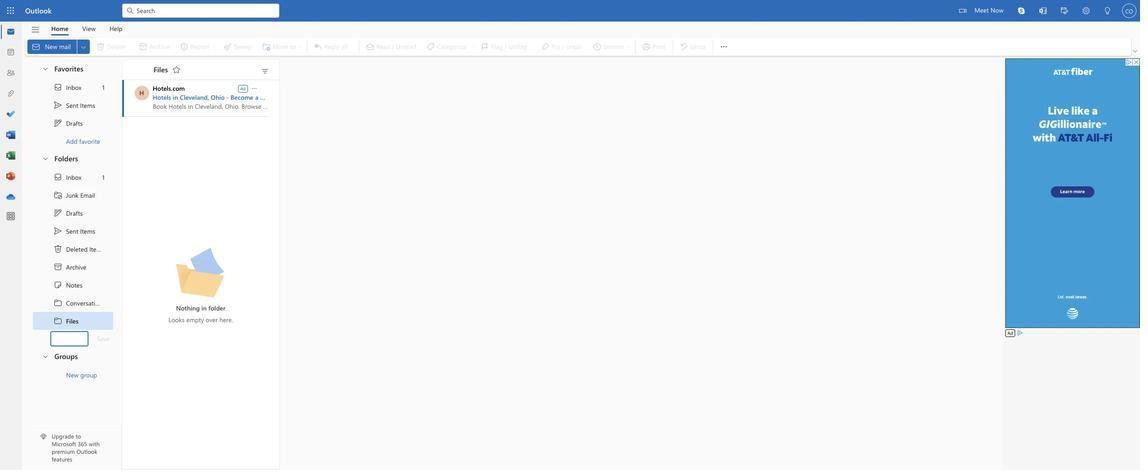 Task type: locate. For each thing, give the bounding box(es) containing it.
1 vertical spatial  sent items
[[53, 226, 95, 235]]

1 horizontal spatial  button
[[715, 38, 733, 56]]

microsoft
[[52, 440, 76, 448]]

items
[[80, 101, 95, 109], [80, 227, 95, 235], [89, 245, 105, 253]]

 for 
[[53, 173, 62, 182]]

word image
[[6, 131, 15, 140]]

groups tree item
[[33, 348, 113, 366]]

favorite
[[79, 137, 100, 145]]

 tree item
[[33, 294, 124, 312], [33, 312, 113, 330]]

0 vertical spatial  inbox
[[53, 83, 81, 92]]

 button
[[1097, 0, 1119, 23]]

 sent items down favorites tree item
[[53, 101, 95, 110]]

outlook up 
[[25, 6, 52, 15]]

0 horizontal spatial files
[[66, 317, 79, 325]]

1  drafts from the top
[[53, 119, 83, 128]]

ad left set your advertising preferences icon
[[1008, 330, 1013, 336]]

1 vertical spatial ad
[[1008, 330, 1013, 336]]

0 horizontal spatial in
[[173, 93, 178, 102]]

application
[[0, 0, 1140, 470]]

0 vertical spatial files
[[154, 64, 168, 74]]

onedrive image
[[6, 193, 15, 202]]

0 vertical spatial  button
[[715, 38, 733, 56]]

 tree item up add
[[33, 114, 113, 132]]

 inside favorites tree item
[[42, 65, 49, 72]]

sent up  tree item
[[66, 227, 78, 235]]


[[53, 244, 62, 253]]

1 vertical spatial  button
[[37, 150, 53, 167]]

over
[[206, 315, 218, 324]]

1 vertical spatial outlook
[[77, 448, 97, 455]]

tags group
[[361, 38, 634, 56]]

1 horizontal spatial new
[[66, 370, 79, 379]]

tab list
[[44, 22, 129, 35]]

1 vertical spatial 
[[251, 85, 258, 92]]

outlook
[[25, 6, 52, 15], [77, 448, 97, 455]]

 inside tree
[[53, 173, 62, 182]]

 up add favorite tree item
[[53, 119, 62, 128]]

 tree item for 
[[33, 168, 113, 186]]

 button
[[1076, 0, 1097, 23]]

items up favorite
[[80, 101, 95, 109]]


[[1133, 49, 1138, 53]]

 for 
[[53, 83, 62, 92]]

 down favorites
[[53, 101, 62, 110]]

in inside nothing in folder looks empty over here.
[[201, 304, 207, 312]]

1 inside favorites tree
[[102, 83, 105, 91]]

 left groups
[[42, 353, 49, 360]]

files left  button
[[154, 64, 168, 74]]

 inbox for 
[[53, 83, 81, 92]]

h
[[139, 89, 144, 97]]


[[53, 119, 62, 128], [53, 209, 62, 217]]

 inside favorites tree
[[53, 101, 62, 110]]

 down  new mail
[[42, 65, 49, 72]]

1  tree item from the top
[[33, 78, 113, 96]]

1 vertical spatial  inbox
[[53, 173, 81, 182]]


[[1040, 7, 1047, 14]]

nothing
[[176, 304, 200, 312]]

 button left folders
[[37, 150, 53, 167]]

 drafts inside tree
[[53, 209, 83, 217]]

1 horizontal spatial ad
[[1008, 330, 1013, 336]]

2 inbox from the top
[[66, 173, 81, 181]]

new left group
[[66, 370, 79, 379]]

 tree item for 
[[33, 204, 113, 222]]

meet
[[975, 6, 989, 14]]

 drafts down junk
[[53, 209, 83, 217]]

 new mail
[[31, 42, 71, 51]]

files down conversation
[[66, 317, 79, 325]]

0 vertical spatial 
[[53, 298, 62, 307]]


[[31, 25, 40, 34]]

1 vertical spatial 
[[53, 226, 62, 235]]

1  tree item from the top
[[33, 114, 113, 132]]

 drafts inside favorites tree
[[53, 119, 83, 128]]

ad up become
[[240, 85, 246, 91]]

 inbox
[[53, 83, 81, 92], [53, 173, 81, 182]]

0 vertical spatial items
[[80, 101, 95, 109]]

 button
[[37, 60, 53, 77], [37, 150, 53, 167], [37, 348, 53, 364]]

1 vertical spatial sent
[[66, 227, 78, 235]]

member
[[286, 93, 310, 102]]

2 1 from the top
[[102, 173, 105, 181]]

email
[[80, 191, 95, 199]]

 button inside favorites tree item
[[37, 60, 53, 77]]

files
[[154, 64, 168, 74], [66, 317, 79, 325]]

1  inbox from the top
[[53, 83, 81, 92]]

2 vertical spatial items
[[89, 245, 105, 253]]

0 vertical spatial 
[[53, 83, 62, 92]]

1 1 from the top
[[102, 83, 105, 91]]

0 vertical spatial  tree item
[[33, 96, 113, 114]]

0 vertical spatial 
[[53, 101, 62, 110]]

tree
[[33, 168, 124, 348]]

2  tree item from the top
[[33, 168, 113, 186]]

0 horizontal spatial new
[[45, 42, 57, 51]]

cleveland,
[[180, 93, 209, 102]]

 inbox inside favorites tree
[[53, 83, 81, 92]]

 inside the "folders" 'tree item'
[[42, 155, 49, 162]]

 tree item down favorites
[[33, 78, 113, 96]]

 inside favorites tree
[[53, 119, 62, 128]]

drafts inside favorites tree
[[66, 119, 83, 127]]

0 vertical spatial inbox
[[66, 83, 81, 91]]

tab list containing home
[[44, 22, 129, 35]]

 down the 
[[53, 209, 62, 217]]

move & delete group
[[27, 38, 305, 56]]

1 inside tree
[[102, 173, 105, 181]]

 button inside message list section
[[250, 84, 258, 93]]

 down ""
[[53, 298, 62, 307]]


[[1018, 7, 1025, 14]]

1 vertical spatial in
[[201, 304, 207, 312]]

save
[[97, 334, 109, 343]]

2  from the top
[[53, 226, 62, 235]]

 inside  dropdown button
[[80, 43, 87, 51]]

0 vertical spatial  button
[[37, 60, 53, 77]]

 inbox for 
[[53, 173, 81, 182]]

with
[[89, 440, 100, 448]]

 inbox down favorites
[[53, 83, 81, 92]]

1  from the top
[[53, 119, 62, 128]]

0 vertical spatial  tree item
[[33, 78, 113, 96]]

files inside files 
[[154, 64, 168, 74]]

 inside favorites tree
[[53, 83, 62, 92]]

1 vertical spatial inbox
[[66, 173, 81, 181]]

 tree item down 'notes'
[[33, 294, 124, 312]]

1 sent from the top
[[66, 101, 78, 109]]

mail image
[[6, 27, 15, 36]]

0 horizontal spatial outlook
[[25, 6, 52, 15]]

junk
[[66, 191, 79, 199]]

inbox up  junk email
[[66, 173, 81, 181]]

1 vertical spatial 
[[53, 173, 62, 182]]

inbox down favorites tree item
[[66, 83, 81, 91]]

0 vertical spatial 1
[[102, 83, 105, 91]]

 tree item up the deleted
[[33, 222, 113, 240]]

 tree item down conversation
[[33, 312, 113, 330]]

 tree item
[[33, 96, 113, 114], [33, 222, 113, 240]]

 button
[[715, 38, 733, 56], [250, 84, 258, 93]]

0 vertical spatial ad
[[240, 85, 246, 91]]

1  from the top
[[53, 83, 62, 92]]

1 horizontal spatial 
[[720, 42, 729, 51]]

1 vertical spatial  tree item
[[33, 204, 113, 222]]

 tree item
[[33, 276, 113, 294]]

 inside tree
[[53, 226, 62, 235]]

outlook down the to
[[77, 448, 97, 455]]


[[53, 298, 62, 307], [53, 316, 62, 325]]

 inbox inside tree
[[53, 173, 81, 182]]

 button
[[1054, 0, 1076, 23]]

files image
[[6, 89, 15, 98]]

1 vertical spatial  drafts
[[53, 209, 83, 217]]

1 inbox from the top
[[66, 83, 81, 91]]

1 vertical spatial  button
[[250, 84, 258, 93]]

2  drafts from the top
[[53, 209, 83, 217]]

1 vertical spatial 
[[53, 316, 62, 325]]

none text field inside tree
[[51, 332, 88, 346]]

0 vertical spatial  sent items
[[53, 101, 95, 110]]

sent
[[66, 101, 78, 109], [66, 227, 78, 235]]

0 horizontal spatial ad
[[240, 85, 246, 91]]

1 vertical spatial 1
[[102, 173, 105, 181]]

1 drafts from the top
[[66, 119, 83, 127]]

1  from the top
[[53, 101, 62, 110]]


[[53, 83, 62, 92], [53, 173, 62, 182]]

2  tree item from the top
[[33, 204, 113, 222]]

premium
[[52, 448, 75, 455]]

2  sent items from the top
[[53, 226, 95, 235]]

in down hotels.com
[[173, 93, 178, 102]]

drafts down  junk email
[[66, 209, 83, 217]]

 drafts up add
[[53, 119, 83, 128]]

 tree item down junk
[[33, 204, 113, 222]]


[[53, 101, 62, 110], [53, 226, 62, 235]]

to do image
[[6, 110, 15, 119]]

new group tree item
[[33, 366, 113, 384]]

1 vertical spatial  tree item
[[33, 222, 113, 240]]

 button
[[1131, 47, 1140, 56]]

inbox
[[66, 83, 81, 91], [66, 173, 81, 181]]

premium features image
[[40, 434, 47, 440]]

drafts
[[66, 119, 83, 127], [66, 209, 83, 217]]

items right the deleted
[[89, 245, 105, 253]]

0 vertical spatial  tree item
[[33, 114, 113, 132]]

help button
[[103, 22, 129, 35]]

2 vertical spatial  button
[[37, 348, 53, 364]]

in for hotels
[[173, 93, 178, 102]]

1 horizontal spatial in
[[201, 304, 207, 312]]

view button
[[76, 22, 102, 35]]

0 vertical spatial outlook
[[25, 6, 52, 15]]

 sent items up  tree item
[[53, 226, 95, 235]]

in left folder
[[201, 304, 207, 312]]


[[31, 42, 40, 51]]

 drafts
[[53, 119, 83, 128], [53, 209, 83, 217]]

2  inbox from the top
[[53, 173, 81, 182]]

excel image
[[6, 151, 15, 160]]

2  from the top
[[53, 173, 62, 182]]

 down favorites
[[53, 83, 62, 92]]

1 vertical spatial files
[[66, 317, 79, 325]]

 button down  new mail
[[37, 60, 53, 77]]

None text field
[[51, 332, 88, 346]]

0 vertical spatial sent
[[66, 101, 78, 109]]

1
[[102, 83, 105, 91], [102, 173, 105, 181]]

1  from the top
[[53, 298, 62, 307]]

1 vertical spatial  tree item
[[33, 168, 113, 186]]

 tree item
[[33, 78, 113, 96], [33, 168, 113, 186]]

set your advertising preferences image
[[1017, 329, 1024, 337]]

left-rail-appbar navigation
[[2, 22, 20, 208]]

now
[[991, 6, 1004, 14]]

 for  files
[[53, 316, 62, 325]]

tree containing 
[[33, 168, 124, 348]]

new left mail
[[45, 42, 57, 51]]

 right mail
[[80, 43, 87, 51]]

 button inside groups tree item
[[37, 348, 53, 364]]

2  from the top
[[53, 316, 62, 325]]

2  from the top
[[53, 209, 62, 217]]

drafts up add favorite tree item
[[66, 119, 83, 127]]

inbox inside favorites tree
[[66, 83, 81, 91]]

2 drafts from the top
[[66, 209, 83, 217]]

 inbox up junk
[[53, 173, 81, 182]]

 inside groups tree item
[[42, 353, 49, 360]]

0 horizontal spatial 
[[251, 85, 258, 92]]

 left folders
[[42, 155, 49, 162]]

0 vertical spatial  drafts
[[53, 119, 83, 128]]

application containing outlook
[[0, 0, 1140, 470]]

group
[[80, 370, 97, 379]]

folders tree item
[[33, 150, 113, 168]]

outlook banner
[[0, 0, 1140, 23]]

1 vertical spatial new
[[66, 370, 79, 379]]

1  sent items from the top
[[53, 101, 95, 110]]

items up  deleted items
[[80, 227, 95, 235]]

0 vertical spatial 
[[53, 119, 62, 128]]

1 for 
[[102, 173, 105, 181]]

 tree item
[[33, 258, 113, 276]]

0 vertical spatial new
[[45, 42, 57, 51]]

hotels.com
[[153, 84, 185, 93]]

 button left groups
[[37, 348, 53, 364]]

1  button from the top
[[37, 60, 53, 77]]

 tree item
[[33, 114, 113, 132], [33, 204, 113, 222]]


[[720, 42, 729, 51], [251, 85, 258, 92]]

1 vertical spatial 
[[53, 209, 62, 217]]

3  button from the top
[[37, 348, 53, 364]]


[[960, 7, 967, 14]]

in
[[173, 93, 178, 102], [201, 304, 207, 312]]

0 vertical spatial drafts
[[66, 119, 83, 127]]

upgrade to microsoft 365 with premium outlook features
[[52, 432, 100, 463]]

0 vertical spatial in
[[173, 93, 178, 102]]

0 horizontal spatial  button
[[250, 84, 258, 93]]

2  button from the top
[[37, 150, 53, 167]]


[[53, 191, 62, 200]]

folders
[[54, 154, 78, 163]]

 conversation history
[[53, 298, 124, 307]]

 down  conversation history in the bottom left of the page
[[53, 316, 62, 325]]


[[80, 43, 87, 51], [42, 65, 49, 72], [42, 155, 49, 162], [42, 353, 49, 360]]

 up the 
[[53, 173, 62, 182]]

1 down the "folders" 'tree item' on the left of page
[[102, 173, 105, 181]]

 tree item for 
[[33, 78, 113, 96]]

sent up add
[[66, 101, 78, 109]]

1 horizontal spatial outlook
[[77, 448, 97, 455]]

 tree item down favorites tree item
[[33, 96, 113, 114]]

inbox inside tree
[[66, 173, 81, 181]]

outlook inside banner
[[25, 6, 52, 15]]

 tree item up junk
[[33, 168, 113, 186]]

1 vertical spatial drafts
[[66, 209, 83, 217]]

empty
[[186, 315, 204, 324]]

-
[[226, 93, 229, 102]]

1 down favorites tree item
[[102, 83, 105, 91]]

 button inside the "folders" 'tree item'
[[37, 150, 53, 167]]

1 horizontal spatial files
[[154, 64, 168, 74]]

 up 
[[53, 226, 62, 235]]

 files
[[53, 316, 79, 325]]

 button
[[27, 22, 44, 37]]

 button
[[169, 62, 184, 77]]



Task type: vqa. For each thing, say whether or not it's contained in the screenshot.
the bottommost 
yes



Task type: describe. For each thing, give the bounding box(es) containing it.
a
[[255, 93, 258, 102]]

 junk email
[[53, 191, 95, 200]]

2  tree item from the top
[[33, 312, 113, 330]]

add favorite
[[66, 137, 100, 145]]

 button for favorites
[[37, 60, 53, 77]]

 for groups
[[42, 353, 49, 360]]

looks
[[169, 315, 185, 324]]

meet now
[[975, 6, 1004, 14]]

inbox for 
[[66, 83, 81, 91]]

add favorite tree item
[[33, 132, 113, 150]]

 button
[[77, 40, 90, 54]]

add
[[66, 137, 78, 145]]

 for  conversation history
[[53, 298, 62, 307]]

 inside message list section
[[251, 85, 258, 92]]

outlook inside upgrade to microsoft 365 with premium outlook features
[[77, 448, 97, 455]]

favorites tree
[[33, 57, 113, 150]]

1  tree item from the top
[[33, 96, 113, 114]]


[[126, 6, 135, 15]]

favorites
[[54, 64, 83, 73]]

more apps image
[[6, 212, 15, 221]]

0 vertical spatial 
[[720, 42, 729, 51]]

inbox for 
[[66, 173, 81, 181]]

items inside  deleted items
[[89, 245, 105, 253]]

files heading
[[142, 60, 184, 80]]

rewards
[[260, 93, 284, 102]]

2  tree item from the top
[[33, 222, 113, 240]]

 archive
[[53, 262, 86, 271]]

to
[[76, 432, 81, 440]]

hotels in cleveland, ohio - become a rewards member
[[153, 93, 310, 102]]

 tree item for 
[[33, 114, 113, 132]]

new inside tree item
[[66, 370, 79, 379]]

home button
[[44, 22, 75, 35]]

2 sent from the top
[[66, 227, 78, 235]]


[[261, 67, 270, 76]]

365
[[78, 440, 87, 448]]


[[1083, 7, 1090, 14]]

 notes
[[53, 280, 82, 289]]

become
[[231, 93, 253, 102]]

outlook link
[[25, 0, 52, 22]]

 button for folders
[[37, 150, 53, 167]]


[[53, 280, 62, 289]]

save button
[[93, 330, 113, 348]]

 sent items inside favorites tree
[[53, 101, 95, 110]]

sent inside favorites tree
[[66, 101, 78, 109]]

powerpoint image
[[6, 172, 15, 181]]

drafts for 
[[66, 119, 83, 127]]

 drafts for 
[[53, 119, 83, 128]]

drafts for 
[[66, 209, 83, 217]]


[[1105, 7, 1112, 14]]

 tree item
[[33, 240, 113, 258]]

 deleted items
[[53, 244, 105, 253]]

hotels
[[153, 93, 171, 102]]

 button
[[1011, 0, 1033, 22]]

upgrade
[[52, 432, 74, 440]]

 for folders
[[42, 155, 49, 162]]

help
[[109, 24, 122, 33]]

new group
[[66, 370, 97, 379]]

conversation
[[66, 299, 102, 307]]

 search field
[[122, 0, 280, 20]]

 drafts for 
[[53, 209, 83, 217]]

archive
[[66, 263, 86, 271]]

co image
[[1123, 4, 1137, 18]]

items inside favorites tree
[[80, 101, 95, 109]]

folder
[[209, 304, 226, 312]]

tab list inside application
[[44, 22, 129, 35]]

 tree item
[[33, 186, 113, 204]]

files inside  files
[[66, 317, 79, 325]]

view
[[82, 24, 96, 33]]

Search for email, meetings, files and more. field
[[136, 6, 274, 15]]

calendar image
[[6, 48, 15, 57]]

favorites tree item
[[33, 60, 113, 78]]

in for nothing
[[201, 304, 207, 312]]


[[172, 65, 181, 74]]


[[1061, 7, 1069, 14]]

nothing in folder looks empty over here.
[[169, 304, 233, 324]]

files 
[[154, 64, 181, 74]]

1 for 
[[102, 83, 105, 91]]

hotels.com image
[[135, 86, 149, 100]]

 for favorites
[[42, 65, 49, 72]]

notes
[[66, 281, 82, 289]]

1 vertical spatial items
[[80, 227, 95, 235]]

new inside  new mail
[[45, 42, 57, 51]]

deleted
[[66, 245, 88, 253]]

1  tree item from the top
[[33, 294, 124, 312]]

home
[[51, 24, 69, 33]]

message list section
[[122, 58, 310, 470]]

history
[[104, 299, 124, 307]]

 button
[[1033, 0, 1054, 23]]

people image
[[6, 69, 15, 78]]

 for 
[[53, 119, 62, 128]]


[[53, 262, 62, 271]]

 button for groups
[[37, 348, 53, 364]]

ohio
[[211, 93, 225, 102]]

 for 
[[53, 209, 62, 217]]

groups
[[54, 351, 78, 361]]

features
[[52, 455, 72, 463]]

ad inside message list section
[[240, 85, 246, 91]]

mail
[[59, 42, 71, 51]]

 button
[[258, 65, 272, 77]]

here.
[[220, 315, 233, 324]]



